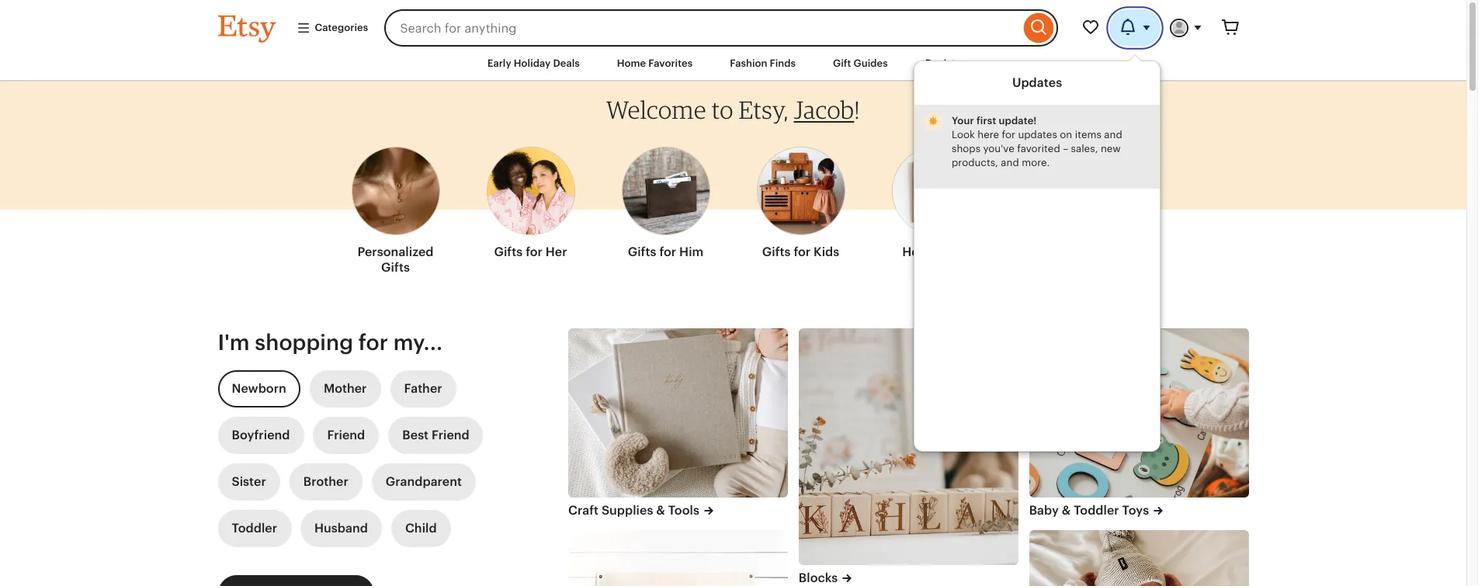 Task type: locate. For each thing, give the bounding box(es) containing it.
new
[[1101, 143, 1121, 155]]

update!
[[999, 115, 1037, 127]]

toddler left toys
[[1074, 503, 1120, 518]]

1 vertical spatial and
[[1001, 157, 1019, 169]]

friend down mother
[[327, 428, 365, 443]]

jacob link
[[794, 95, 855, 124]]

baby & toddler toys
[[1030, 503, 1150, 518]]

welcome to etsy, jacob !
[[607, 95, 860, 124]]

father
[[404, 381, 442, 396]]

gifts for him
[[628, 245, 704, 260]]

and down the you've
[[1001, 157, 1019, 169]]

1 horizontal spatial friend
[[432, 428, 470, 443]]

gifts inside 'link'
[[763, 245, 791, 260]]

friend
[[327, 428, 365, 443], [432, 428, 470, 443]]

1 vertical spatial toddler
[[232, 521, 277, 536]]

0 vertical spatial toddler
[[1074, 503, 1120, 518]]

0 horizontal spatial and
[[1001, 157, 1019, 169]]

supplies
[[602, 503, 654, 518]]

for inside your first update! look here for updates on items and shops you've favorited – sales, new products, and more.
[[1002, 129, 1016, 141]]

1 horizontal spatial &
[[1062, 503, 1071, 518]]

for inside 'link'
[[794, 245, 811, 260]]

favorited
[[1017, 143, 1060, 155]]

baby memory book book | personalized baby book | gender neutral baby gift | baby shower gift | newborn memory book | baby book + photo album image
[[569, 329, 788, 498]]

my...
[[393, 330, 443, 355]]

toddler
[[1074, 503, 1120, 518], [232, 521, 277, 536]]

gifts for kids link
[[757, 138, 845, 267]]

0 horizontal spatial &
[[656, 503, 665, 518]]

jacob
[[794, 95, 855, 124]]

your
[[952, 115, 974, 127]]

0 vertical spatial home
[[617, 57, 646, 69]]

on
[[1060, 129, 1072, 141]]

menu bar
[[190, 47, 1277, 82]]

and up new
[[1104, 129, 1122, 141]]

him
[[680, 245, 704, 260]]

0 horizontal spatial toddler
[[232, 521, 277, 536]]

baby
[[1030, 503, 1059, 518]]

gifts for him link
[[622, 138, 710, 267]]

None search field
[[385, 9, 1058, 47]]

shopping
[[255, 330, 353, 355]]

for left 'her'
[[526, 245, 543, 260]]

for
[[1002, 129, 1016, 141], [526, 245, 543, 260], [660, 245, 677, 260], [794, 245, 811, 260], [359, 330, 388, 355]]

0 horizontal spatial friend
[[327, 428, 365, 443]]

for left him
[[660, 245, 677, 260]]

gifts
[[494, 245, 523, 260], [628, 245, 657, 260], [763, 245, 791, 260], [941, 245, 970, 260], [381, 260, 410, 275]]

0 horizontal spatial home
[[617, 57, 646, 69]]

and
[[1104, 129, 1122, 141], [1001, 157, 1019, 169]]

shops
[[952, 143, 981, 155]]

mother
[[324, 381, 367, 396]]

sister
[[232, 475, 266, 489]]

!
[[855, 95, 860, 124]]

gift guides
[[833, 57, 888, 69]]

home
[[617, 57, 646, 69], [903, 245, 938, 260]]

floral wood alphabet blocks | personalized name | custom name blocks | handmade wood blocks | floral baby shower | floral nursery decor image
[[799, 329, 1019, 565]]

home favorites
[[617, 57, 693, 69]]

personalized gifts
[[358, 245, 434, 275]]

friend right best
[[432, 428, 470, 443]]

2 & from the left
[[1062, 503, 1071, 518]]

i'm shopping for my...
[[218, 330, 443, 355]]

for down update! on the top
[[1002, 129, 1016, 141]]

1 & from the left
[[656, 503, 665, 518]]

toddler down sister
[[232, 521, 277, 536]]

&
[[656, 503, 665, 518], [1062, 503, 1071, 518]]

1 horizontal spatial toddler
[[1074, 503, 1120, 518]]

holiday
[[514, 57, 551, 69]]

etsy,
[[739, 95, 789, 124]]

welcome
[[607, 95, 707, 124]]

1 vertical spatial home
[[903, 245, 938, 260]]

1 horizontal spatial and
[[1104, 129, 1122, 141]]

1 horizontal spatial home
[[903, 245, 938, 260]]

craft supplies & tools
[[569, 503, 700, 518]]

for left kids at the right of the page
[[794, 245, 811, 260]]

& left 'tools'
[[656, 503, 665, 518]]

–
[[1063, 143, 1068, 155]]

blocks
[[799, 571, 838, 585]]

gifts for kids
[[763, 245, 840, 260]]

grandparent
[[386, 475, 462, 489]]

& right the 'baby' on the right bottom of page
[[1062, 503, 1071, 518]]

menu bar containing early holiday deals
[[190, 47, 1277, 82]]

personalized name puzzle with animals | baby, toddler, kids toys | wooden toys | baby shower | christmas gifts | first birthday girl and boy image
[[1030, 329, 1249, 498]]

home for home favorites
[[617, 57, 646, 69]]

kids
[[814, 245, 840, 260]]

fashion finds link
[[719, 50, 808, 78]]

none search field inside updates banner
[[385, 9, 1058, 47]]

you've
[[983, 143, 1014, 155]]

gifts for gifts for kids
[[763, 245, 791, 260]]

personalized
[[358, 245, 434, 260]]

fashion finds
[[730, 57, 796, 69]]



Task type: describe. For each thing, give the bounding box(es) containing it.
toddler inside baby & toddler toys link
[[1074, 503, 1120, 518]]

best friend
[[403, 428, 470, 443]]

home gifts
[[903, 245, 970, 260]]

first
[[977, 115, 996, 127]]

gift
[[833, 57, 852, 69]]

updates
[[1018, 129, 1057, 141]]

craft
[[569, 503, 599, 518]]

early holiday deals link
[[476, 50, 592, 78]]

updates
[[1012, 75, 1062, 90]]

early
[[488, 57, 512, 69]]

sales,
[[1071, 143, 1098, 155]]

for left my...
[[359, 330, 388, 355]]

finds
[[770, 57, 796, 69]]

gifts for gifts for him
[[628, 245, 657, 260]]

for for gifts for kids
[[794, 245, 811, 260]]

for for gifts for him
[[660, 245, 677, 260]]

for for gifts for her
[[526, 245, 543, 260]]

husband
[[315, 521, 368, 536]]

0 vertical spatial and
[[1104, 129, 1122, 141]]

gifts for gifts for her
[[494, 245, 523, 260]]

Search for anything text field
[[385, 9, 1020, 47]]

personalized gifts link
[[351, 138, 440, 282]]

gift guides link
[[822, 50, 900, 78]]

here
[[978, 129, 999, 141]]

early holiday deals
[[488, 57, 580, 69]]

to
[[712, 95, 734, 124]]

child
[[405, 521, 437, 536]]

i'm
[[218, 330, 250, 355]]

home for home gifts
[[903, 245, 938, 260]]

craft supplies & tools link
[[569, 502, 788, 520]]

home favorites link
[[606, 50, 705, 78]]

gifts for her
[[494, 245, 567, 260]]

products,
[[952, 157, 998, 169]]

gifts for her link
[[487, 138, 575, 267]]

categories
[[315, 22, 368, 33]]

more.
[[1022, 157, 1050, 169]]

your first update! look here for updates on items and shops you've favorited – sales, new products, and more.
[[952, 115, 1122, 169]]

baby & toddler toys link
[[1030, 502, 1249, 520]]

brother
[[304, 475, 349, 489]]

toys
[[1123, 503, 1150, 518]]

guides
[[854, 57, 888, 69]]

boyfriend
[[232, 428, 290, 443]]

gifts inside personalized gifts
[[381, 260, 410, 275]]

blocks link
[[799, 570, 1019, 586]]

items
[[1075, 129, 1102, 141]]

deals
[[553, 57, 580, 69]]

newborn
[[232, 381, 287, 396]]

her
[[546, 245, 567, 260]]

1 friend from the left
[[327, 428, 365, 443]]

home gifts link
[[892, 138, 981, 267]]

best
[[403, 428, 429, 443]]

fashion
[[730, 57, 768, 69]]

tools
[[668, 503, 700, 518]]

categories button
[[285, 14, 380, 42]]

2 friend from the left
[[432, 428, 470, 443]]

look
[[952, 129, 975, 141]]

favorites
[[649, 57, 693, 69]]

updates banner
[[190, 0, 1277, 452]]



Task type: vqa. For each thing, say whether or not it's contained in the screenshot.
menu bar containing Early Holiday Deals
yes



